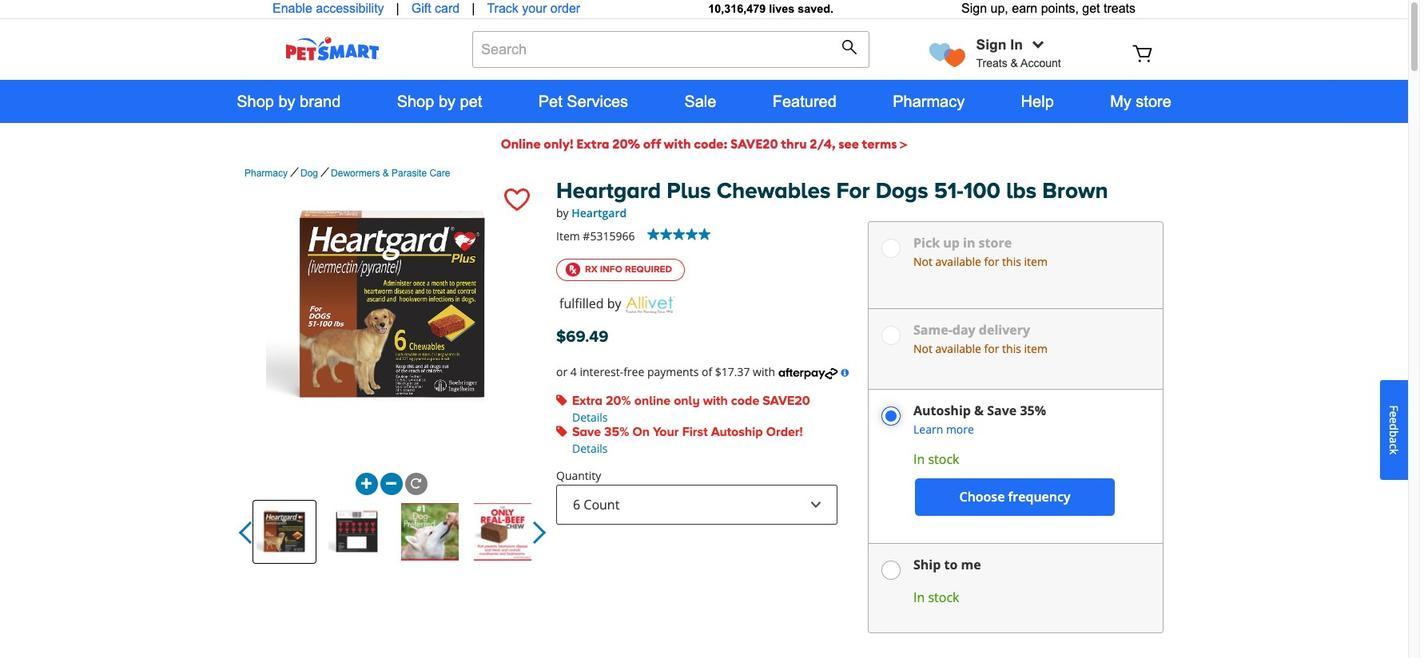 Task type: describe. For each thing, give the bounding box(es) containing it.
pick up in store not available for this item
[[914, 234, 1048, 269]]

earn
[[1012, 2, 1038, 15]]

dogs
[[876, 178, 929, 206]]

by for shop by pet
[[439, 93, 456, 110]]

lives
[[769, 2, 795, 15]]

only
[[674, 394, 700, 410]]

shop by brand link
[[209, 80, 369, 123]]

your
[[653, 425, 679, 442]]

pharmacy link
[[865, 80, 993, 123]]

for inside same-day delivery not available for this item
[[984, 341, 1000, 357]]

10,316,479
[[708, 2, 766, 15]]

code
[[731, 394, 760, 410]]

available inside pick up in store not available for this item
[[936, 254, 982, 269]]

autoship & save 35% learn more
[[914, 402, 1046, 437]]

sth element
[[882, 561, 901, 580]]

store inside pick up in store not available for this item
[[979, 234, 1012, 252]]

rx
[[585, 264, 598, 276]]

shop by pet
[[397, 93, 482, 110]]

item # 5315966
[[556, 229, 635, 244]]

chewables
[[717, 178, 831, 206]]

in stock
[[914, 589, 960, 607]]

thru
[[781, 136, 807, 152]]

featured
[[773, 93, 837, 110]]

brown
[[1043, 178, 1108, 206]]

sale link
[[656, 80, 745, 123]]

heartgard plus chewables for dogs 51-100 lbs brown by heartgard
[[556, 178, 1108, 221]]

ship to me
[[914, 556, 981, 574]]

heartgard up item # 5315966
[[572, 206, 627, 221]]

or
[[556, 365, 568, 380]]

payments
[[647, 365, 699, 380]]

delivery
[[979, 321, 1030, 339]]

not favorited image
[[505, 189, 530, 211]]

interest-
[[580, 365, 624, 380]]

5315966
[[590, 229, 635, 244]]

my store link
[[1082, 80, 1200, 123]]

save inside 'autoship & save 35% learn more'
[[987, 402, 1017, 420]]

pet services link
[[510, 80, 656, 123]]

35% inside 'autoship & save 35% learn more'
[[1020, 402, 1046, 420]]

sign
[[976, 37, 1007, 53]]

#
[[583, 229, 590, 244]]

dewormers & parasite care
[[331, 168, 450, 179]]

f
[[1387, 406, 1402, 411]]

sale
[[685, 93, 717, 110]]

same-
[[914, 321, 953, 339]]

card
[[435, 2, 460, 15]]

pick
[[914, 234, 940, 252]]

details for save
[[572, 442, 608, 457]]

fulfilled
[[560, 295, 604, 313]]

details for extra
[[572, 410, 608, 426]]

2 | from the left
[[472, 2, 475, 15]]

0 horizontal spatial autoship
[[711, 425, 763, 442]]

& for parasite
[[383, 168, 389, 179]]

2 vertical spatial with
[[703, 394, 728, 410]]

enable
[[273, 2, 312, 15]]

2 e from the top
[[1387, 418, 1402, 424]]

code:
[[694, 136, 728, 152]]

sign
[[962, 2, 987, 15]]

see
[[839, 136, 859, 152]]

online
[[501, 136, 541, 152]]

& for save
[[974, 402, 984, 420]]

shop for shop by pet
[[397, 93, 434, 110]]

b
[[1387, 431, 1402, 438]]

me
[[961, 556, 981, 574]]

accessibility
[[316, 2, 384, 15]]

1 | from the left
[[396, 2, 399, 15]]

gift card
[[411, 2, 460, 15]]

enable accessibility
[[273, 2, 384, 15]]

rx info required
[[585, 264, 672, 276]]

treats
[[1104, 2, 1136, 15]]

treats & account
[[976, 57, 1061, 70]]

1 vertical spatial save20
[[763, 394, 810, 410]]

a
[[1387, 438, 1402, 444]]

dog
[[301, 168, 318, 179]]

this inside pick up in store not available for this item
[[1002, 254, 1021, 269]]

order!
[[766, 425, 803, 442]]

2/4,
[[810, 136, 836, 152]]

shop by pet link
[[369, 80, 510, 123]]

only!
[[544, 136, 574, 152]]

1 vertical spatial save
[[572, 425, 601, 442]]

auto element
[[882, 407, 901, 426]]

sign in
[[976, 37, 1023, 53]]

10,316,479  lives saved. link
[[708, 2, 834, 15]]

1 pet from the left
[[460, 93, 482, 110]]

item
[[556, 229, 580, 244]]

ship
[[914, 556, 941, 574]]

on
[[633, 425, 650, 442]]

zoomin image
[[361, 479, 372, 489]]

track
[[487, 2, 519, 15]]

0 vertical spatial extra
[[577, 136, 610, 152]]

stock for in stock choose frequency
[[928, 451, 960, 469]]

available inside same-day delivery not available for this item
[[936, 341, 982, 357]]

up,
[[991, 2, 1009, 15]]

choose frequency button
[[915, 479, 1115, 516]]

pharmacy
[[893, 93, 965, 110]]

help link
[[993, 80, 1082, 123]]

shop by brand
[[237, 93, 341, 110]]

terms
[[862, 136, 897, 152]]

track your order
[[487, 2, 580, 15]]

treats
[[976, 57, 1008, 70]]

online only! extra 20% off with code: save20 thru 2/4, see terms >
[[501, 136, 908, 152]]

care
[[430, 168, 450, 179]]

more
[[946, 422, 974, 437]]



Task type: vqa. For each thing, say whether or not it's contained in the screenshot.
CARE
yes



Task type: locate. For each thing, give the bounding box(es) containing it.
1 horizontal spatial save
[[987, 402, 1017, 420]]

2 for from the top
[[984, 341, 1000, 357]]

2 stock from the top
[[928, 589, 960, 607]]

stock
[[928, 451, 960, 469], [928, 589, 960, 607]]

tag image
[[556, 395, 567, 406], [556, 426, 567, 438]]

store right my
[[1136, 93, 1172, 110]]

stock down learn
[[928, 451, 960, 469]]

details down interest-
[[572, 410, 608, 426]]

1 vertical spatial autoship
[[711, 425, 763, 442]]

None submit
[[841, 39, 861, 59]]

item
[[1024, 254, 1048, 269], [1024, 341, 1048, 357]]

100
[[964, 178, 1001, 206]]

by for shop by brand
[[279, 93, 295, 110]]

1 horizontal spatial |
[[472, 2, 475, 15]]

info
[[600, 264, 623, 276]]

1 vertical spatial available
[[936, 341, 982, 357]]

2 horizontal spatial with
[[753, 365, 775, 380]]

to
[[944, 556, 958, 574]]

& left parasite
[[383, 168, 389, 179]]

& up in stock choose frequency
[[974, 402, 984, 420]]

pet
[[460, 93, 482, 110], [539, 93, 563, 110]]

autoship
[[914, 402, 971, 420], [711, 425, 763, 442]]

0 vertical spatial save20
[[731, 136, 778, 152]]

1 not from the top
[[914, 254, 933, 269]]

lbs
[[1006, 178, 1037, 206]]

0 vertical spatial for
[[984, 254, 1000, 269]]

20% down free
[[606, 394, 631, 410]]

save20 up order!
[[763, 394, 810, 410]]

0 vertical spatial autoship
[[914, 402, 971, 420]]

1 horizontal spatial pet
[[539, 93, 563, 110]]

track your order link
[[487, 0, 580, 18]]

1 this from the top
[[1002, 254, 1021, 269]]

sign up, earn points, get treats
[[962, 2, 1136, 15]]

1 e from the top
[[1387, 411, 1402, 418]]

1 vertical spatial details link
[[572, 442, 608, 457]]

save20 left thru
[[731, 136, 778, 152]]

available
[[936, 254, 982, 269], [936, 341, 982, 357]]

this
[[1002, 254, 1021, 269], [1002, 341, 1021, 357]]

zoomout image
[[386, 479, 396, 489]]

brand
[[300, 93, 341, 110]]

item inside pick up in store not available for this item
[[1024, 254, 1048, 269]]

1 item from the top
[[1024, 254, 1048, 269]]

2 available from the top
[[936, 341, 982, 357]]

by right fulfilled
[[607, 295, 621, 313]]

search text field
[[472, 31, 869, 68]]

featured link
[[745, 80, 865, 123]]

c
[[1387, 444, 1402, 449]]

online only! extra 20% off with code: save20 thru 2/4, see terms > link
[[501, 136, 908, 152]]

0 vertical spatial details
[[572, 410, 608, 426]]

2 details from the top
[[572, 442, 608, 457]]

0 vertical spatial save
[[987, 402, 1017, 420]]

fulfilled by
[[560, 295, 621, 313]]

1 tag image from the top
[[556, 395, 567, 406]]

extra down 4
[[572, 394, 603, 410]]

2 pet from the left
[[539, 93, 563, 110]]

heartgard
[[556, 178, 661, 206], [572, 206, 627, 221]]

pet services
[[539, 93, 628, 110]]

in inside pick up in store not available for this item
[[963, 234, 976, 252]]

0 horizontal spatial |
[[396, 2, 399, 15]]

dewormers & parasite care link
[[331, 168, 450, 179]]

1 vertical spatial tag image
[[556, 426, 567, 438]]

0 horizontal spatial save
[[572, 425, 601, 442]]

e up d
[[1387, 411, 1402, 418]]

in right "up" on the top right
[[963, 234, 976, 252]]

d
[[1387, 424, 1402, 431]]

by up care
[[439, 93, 456, 110]]

4
[[571, 365, 577, 380]]

1 vertical spatial 20%
[[606, 394, 631, 410]]

1 for from the top
[[984, 254, 1000, 269]]

available down "up" on the top right
[[936, 254, 982, 269]]

1 horizontal spatial with
[[703, 394, 728, 410]]

tag image for save 35% on your first autoship order!
[[556, 426, 567, 438]]

with right $17.37
[[753, 365, 775, 380]]

2 this from the top
[[1002, 341, 1021, 357]]

required
[[625, 264, 672, 276]]

not down "pick"
[[914, 254, 933, 269]]

extra
[[577, 136, 610, 152], [572, 394, 603, 410]]

0 vertical spatial details link
[[572, 410, 608, 426]]

None search field
[[472, 31, 869, 84]]

details link for extra
[[572, 410, 608, 426]]

with right off
[[664, 136, 691, 152]]

20% left off
[[612, 136, 640, 152]]

1 horizontal spatial store
[[1136, 93, 1172, 110]]

1 available from the top
[[936, 254, 982, 269]]

save up quantity
[[572, 425, 601, 442]]

details up quantity
[[572, 442, 608, 457]]

petsmart image
[[257, 37, 408, 61]]

20%
[[612, 136, 640, 152], [606, 394, 631, 410]]

51-
[[934, 178, 964, 206]]

online
[[634, 394, 671, 410]]

with right only
[[703, 394, 728, 410]]

1 vertical spatial for
[[984, 341, 1000, 357]]

2 item from the top
[[1024, 341, 1048, 357]]

this up delivery
[[1002, 254, 1021, 269]]

account
[[1021, 57, 1061, 70]]

1 vertical spatial with
[[753, 365, 775, 380]]

autoship down code
[[711, 425, 763, 442]]

sd element
[[882, 326, 901, 346]]

my store
[[1110, 93, 1172, 110]]

1 vertical spatial not
[[914, 341, 933, 357]]

autoship inside 'autoship & save 35% learn more'
[[914, 402, 971, 420]]

1 vertical spatial 35%
[[604, 425, 629, 442]]

shop
[[237, 93, 274, 110], [397, 93, 434, 110]]

this down delivery
[[1002, 341, 1021, 357]]

1 stock from the top
[[928, 451, 960, 469]]

saved.
[[798, 2, 834, 15]]

1 details link from the top
[[572, 410, 608, 426]]

0 vertical spatial this
[[1002, 254, 1021, 269]]

by for fulfilled by
[[607, 295, 621, 313]]

0 horizontal spatial pet
[[460, 93, 482, 110]]

details link down interest-
[[572, 410, 608, 426]]

0 vertical spatial store
[[1136, 93, 1172, 110]]

1 vertical spatial &
[[383, 168, 389, 179]]

points,
[[1041, 2, 1079, 15]]

2 tag image from the top
[[556, 426, 567, 438]]

in
[[1011, 37, 1023, 53], [963, 234, 976, 252], [914, 451, 925, 469], [914, 589, 925, 607]]

|
[[396, 2, 399, 15], [472, 2, 475, 15]]

tag image down or
[[556, 395, 567, 406]]

quantity
[[556, 469, 601, 484]]

by up item
[[556, 206, 569, 221]]

0 horizontal spatial &
[[383, 168, 389, 179]]

for up delivery
[[984, 254, 1000, 269]]

allivet, trusted pet pharmacy since 1992 image
[[626, 296, 676, 314]]

order
[[551, 2, 580, 15]]

1 vertical spatial item
[[1024, 341, 1048, 357]]

item down delivery
[[1024, 341, 1048, 357]]

$17.37
[[715, 365, 750, 380]]

0 vertical spatial &
[[1011, 57, 1018, 70]]

0 vertical spatial not
[[914, 254, 933, 269]]

1 vertical spatial store
[[979, 234, 1012, 252]]

store
[[1136, 93, 1172, 110], [979, 234, 1012, 252]]

& right treats
[[1011, 57, 1018, 70]]

k
[[1387, 449, 1402, 455]]

help
[[1021, 93, 1054, 110]]

stock down ship to me
[[928, 589, 960, 607]]

2 vertical spatial &
[[974, 402, 984, 420]]

details link for save
[[572, 442, 608, 457]]

| left gift
[[396, 2, 399, 15]]

2 horizontal spatial &
[[1011, 57, 1018, 70]]

1 vertical spatial extra
[[572, 394, 603, 410]]

parasite
[[392, 168, 427, 179]]

0 vertical spatial stock
[[928, 451, 960, 469]]

f e e d b a c k
[[1387, 406, 1402, 455]]

for
[[836, 178, 870, 206]]

save 35% on your first autoship order!
[[572, 425, 803, 442]]

0 vertical spatial tag image
[[556, 395, 567, 406]]

by left brand
[[279, 93, 295, 110]]

2 shop from the left
[[397, 93, 434, 110]]

& for account
[[1011, 57, 1018, 70]]

0 vertical spatial 20%
[[612, 136, 640, 152]]

0 vertical spatial available
[[936, 254, 982, 269]]

35% left the on
[[604, 425, 629, 442]]

services
[[567, 93, 628, 110]]

in up treats & account at the right of the page
[[1011, 37, 1023, 53]]

1 horizontal spatial autoship
[[914, 402, 971, 420]]

this inside same-day delivery not available for this item
[[1002, 341, 1021, 357]]

gift
[[411, 2, 431, 15]]

free
[[624, 365, 645, 380]]

learn
[[914, 422, 943, 437]]

10,316,479  lives saved.
[[708, 2, 834, 15]]

day
[[953, 321, 976, 339]]

0 horizontal spatial shop
[[237, 93, 274, 110]]

up
[[943, 234, 960, 252]]

dewormers
[[331, 168, 380, 179]]

tag image up quantity
[[556, 426, 567, 438]]

tag image for extra 20% online only with code save20
[[556, 395, 567, 406]]

35% up in stock choose frequency
[[1020, 402, 1046, 420]]

& inside 'autoship & save 35% learn more'
[[974, 402, 984, 420]]

pharmacy
[[245, 168, 288, 179]]

in inside in stock choose frequency
[[914, 451, 925, 469]]

by
[[279, 93, 295, 110], [439, 93, 456, 110], [556, 206, 569, 221], [607, 295, 621, 313]]

save up in stock choose frequency
[[987, 402, 1017, 420]]

rx info required button
[[556, 259, 685, 281]]

2 details link from the top
[[572, 442, 608, 457]]

shop for shop by brand
[[237, 93, 274, 110]]

1 horizontal spatial &
[[974, 402, 984, 420]]

in down learn
[[914, 451, 925, 469]]

e down f
[[1387, 418, 1402, 424]]

your
[[522, 2, 547, 15]]

1 vertical spatial this
[[1002, 341, 1021, 357]]

by inside heartgard plus chewables for dogs 51-100 lbs brown by heartgard
[[556, 206, 569, 221]]

ispu element
[[882, 239, 901, 259]]

not inside same-day delivery not available for this item
[[914, 341, 933, 357]]

autoship up learn
[[914, 402, 971, 420]]

reset image
[[411, 479, 421, 489]]

same-day delivery not available for this item
[[914, 321, 1048, 357]]

for inside pick up in store not available for this item
[[984, 254, 1000, 269]]

| right card
[[472, 2, 475, 15]]

1 details from the top
[[572, 410, 608, 426]]

shop left brand
[[237, 93, 274, 110]]

shop up parasite
[[397, 93, 434, 110]]

frequency
[[1008, 488, 1071, 506]]

extra 20% online only with code save20
[[572, 394, 810, 410]]

0 horizontal spatial store
[[979, 234, 1012, 252]]

>
[[900, 136, 908, 152]]

details link up quantity
[[572, 442, 608, 457]]

1 vertical spatial stock
[[928, 589, 960, 607]]

not inside pick up in store not available for this item
[[914, 254, 933, 269]]

or 4 interest-free payments of $17.37 with
[[556, 365, 778, 380]]

item inside same-day delivery not available for this item
[[1024, 341, 1048, 357]]

get
[[1083, 2, 1100, 15]]

stock inside in stock choose frequency
[[928, 451, 960, 469]]

item down lbs
[[1024, 254, 1048, 269]]

store right "up" on the top right
[[979, 234, 1012, 252]]

extra right only!
[[577, 136, 610, 152]]

0 horizontal spatial with
[[664, 136, 691, 152]]

available down day
[[936, 341, 982, 357]]

1 shop from the left
[[237, 93, 274, 110]]

loyalty icon image
[[929, 43, 965, 67]]

2 not from the top
[[914, 341, 933, 357]]

0 vertical spatial with
[[664, 136, 691, 152]]

stock for in stock
[[928, 589, 960, 607]]

35%
[[1020, 402, 1046, 420], [604, 425, 629, 442]]

1 horizontal spatial 35%
[[1020, 402, 1046, 420]]

0 vertical spatial 35%
[[1020, 402, 1046, 420]]

pharmacy link
[[245, 168, 288, 179]]

0 horizontal spatial 35%
[[604, 425, 629, 442]]

0 vertical spatial item
[[1024, 254, 1048, 269]]

for down delivery
[[984, 341, 1000, 357]]

heartgard up the 5315966
[[556, 178, 661, 206]]

first
[[682, 425, 708, 442]]

in stock choose frequency
[[914, 451, 1071, 506]]

not down same-
[[914, 341, 933, 357]]

in down ship
[[914, 589, 925, 607]]

1 vertical spatial details
[[572, 442, 608, 457]]

1 horizontal spatial shop
[[397, 93, 434, 110]]



